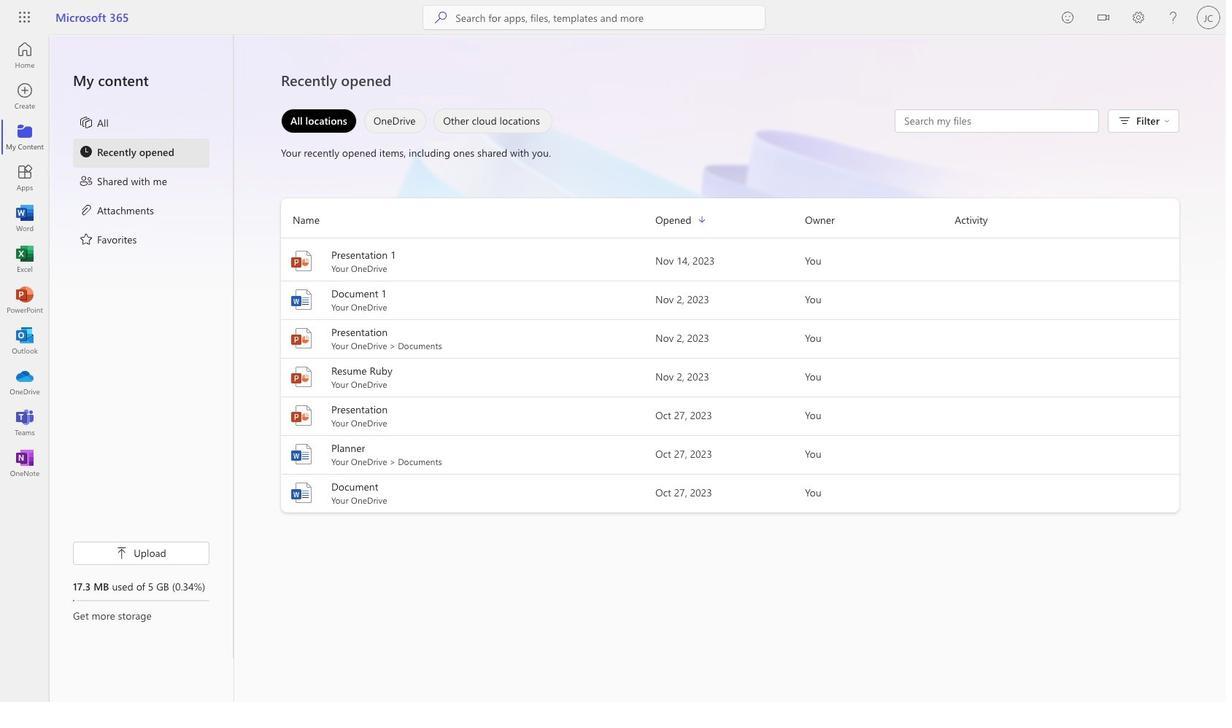 Task type: vqa. For each thing, say whether or not it's contained in the screenshot.
option at top left
no



Task type: locate. For each thing, give the bounding box(es) containing it.
name planner cell
[[281, 442, 655, 468]]

powerpoint image
[[18, 293, 32, 308], [290, 366, 313, 389]]

menu
[[73, 109, 209, 255]]

2 name presentation cell from the top
[[281, 403, 655, 429]]

0 horizontal spatial powerpoint image
[[18, 293, 32, 308]]

name presentation cell
[[281, 325, 655, 352], [281, 403, 655, 429]]

word image inside name planner cell
[[290, 443, 313, 466]]

tab list
[[277, 105, 556, 137]]

0 vertical spatial powerpoint image
[[290, 250, 313, 273]]

navigation
[[0, 35, 50, 485]]

my content image
[[18, 130, 32, 144]]

Search box. Suggestions appear as you type. search field
[[456, 6, 765, 29]]

2 powerpoint image from the top
[[290, 327, 313, 350]]

status
[[895, 109, 1099, 133]]

powerpoint image
[[290, 250, 313, 273], [290, 327, 313, 350], [290, 404, 313, 428]]

powerpoint image inside name presentation 1 cell
[[290, 250, 313, 273]]

powerpoint image inside name resume ruby "cell"
[[290, 366, 313, 389]]

name presentation 1 cell
[[281, 248, 655, 274]]

my content left pane navigation navigation
[[50, 35, 234, 659]]

2 vertical spatial powerpoint image
[[290, 404, 313, 428]]

1 horizontal spatial powerpoint image
[[290, 366, 313, 389]]

onedrive image
[[18, 375, 32, 390]]

name presentation cell down name resume ruby "cell"
[[281, 403, 655, 429]]

powerpoint image for 2nd name presentation cell
[[290, 404, 313, 428]]

excel image
[[18, 253, 32, 267]]

create image
[[18, 89, 32, 104]]

name document cell
[[281, 480, 655, 506]]

1 powerpoint image from the top
[[290, 250, 313, 273]]

teams image
[[18, 416, 32, 431]]

1 vertical spatial powerpoint image
[[290, 327, 313, 350]]

word image inside name document cell
[[290, 482, 313, 505]]

name resume ruby cell
[[281, 364, 655, 390]]

1 vertical spatial powerpoint image
[[290, 366, 313, 389]]

banner
[[0, 0, 1226, 38]]

1 vertical spatial name presentation cell
[[281, 403, 655, 429]]

3 tab from the left
[[430, 109, 556, 134]]

word image inside "name document 1" cell
[[290, 288, 313, 312]]

word image
[[18, 212, 32, 226], [290, 288, 313, 312], [290, 443, 313, 466], [290, 482, 313, 505]]

tab
[[277, 109, 360, 134], [360, 109, 430, 134], [430, 109, 556, 134]]

home image
[[18, 48, 32, 63]]

0 vertical spatial name presentation cell
[[281, 325, 655, 352]]

None search field
[[424, 6, 765, 29]]

activity, column 4 of 4 column header
[[955, 209, 1179, 232]]

3 powerpoint image from the top
[[290, 404, 313, 428]]

name presentation cell up name resume ruby "cell"
[[281, 325, 655, 352]]

row
[[281, 209, 1179, 239]]

name document 1 cell
[[281, 287, 655, 313]]

1 tab from the left
[[277, 109, 360, 134]]

2 tab from the left
[[360, 109, 430, 134]]

application
[[0, 35, 1226, 703]]



Task type: describe. For each thing, give the bounding box(es) containing it.
0 vertical spatial powerpoint image
[[18, 293, 32, 308]]

1 name presentation cell from the top
[[281, 325, 655, 352]]

outlook image
[[18, 334, 32, 349]]

onenote image
[[18, 457, 32, 471]]

word image for "name document 1" cell
[[290, 288, 313, 312]]

Search my files text field
[[903, 114, 1091, 128]]

menu inside my content left pane navigation "navigation"
[[73, 109, 209, 255]]

apps image
[[18, 171, 32, 185]]

powerpoint image for 1st name presentation cell from the top
[[290, 327, 313, 350]]

word image for name document cell
[[290, 482, 313, 505]]

jc image
[[1197, 6, 1220, 29]]

word image for name planner cell
[[290, 443, 313, 466]]

powerpoint image for name presentation 1 cell
[[290, 250, 313, 273]]



